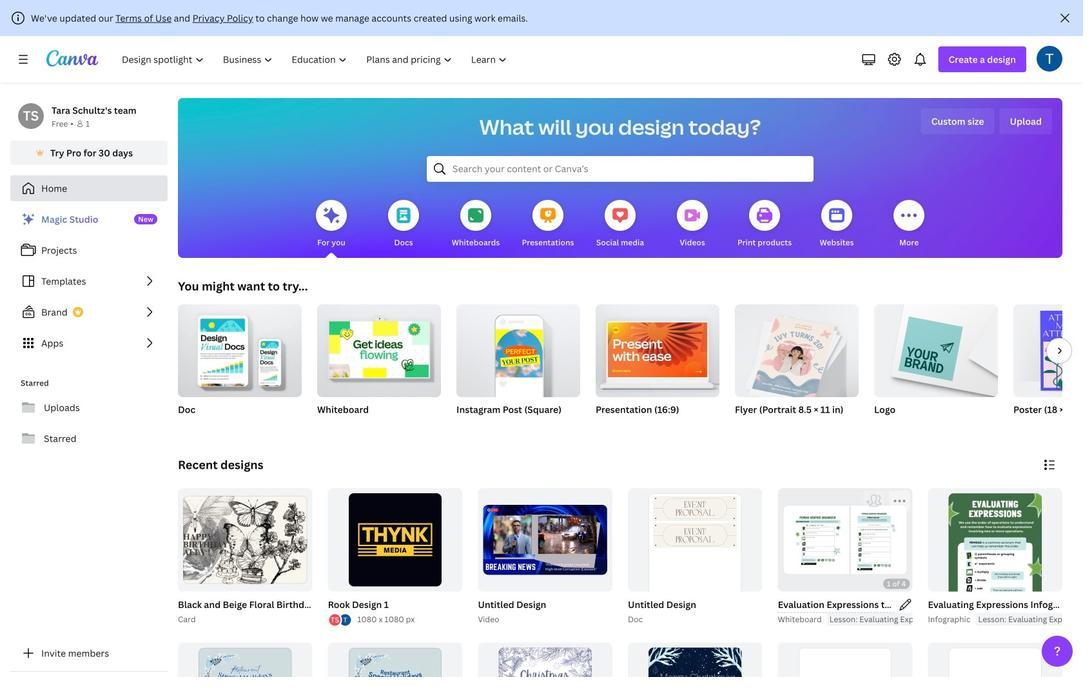Task type: describe. For each thing, give the bounding box(es) containing it.
top level navigation element
[[114, 46, 518, 72]]

tara schultz's team element
[[18, 103, 44, 129]]

tara schultz's team image
[[18, 103, 44, 129]]

1 vertical spatial list
[[328, 613, 352, 627]]

Search search field
[[453, 157, 788, 181]]



Task type: vqa. For each thing, say whether or not it's contained in the screenshot.
bottommost list
yes



Task type: locate. For each thing, give the bounding box(es) containing it.
group
[[178, 299, 302, 432], [178, 299, 302, 397], [317, 299, 441, 432], [317, 299, 441, 397], [457, 299, 581, 432], [457, 299, 581, 397], [875, 299, 998, 432], [875, 299, 998, 397], [596, 304, 720, 432], [735, 304, 859, 432], [1014, 304, 1084, 432], [1014, 304, 1084, 397], [175, 488, 340, 626], [178, 488, 313, 592], [326, 488, 463, 627], [328, 488, 463, 592], [476, 488, 613, 626], [478, 488, 613, 592], [626, 488, 763, 626], [776, 488, 1017, 626], [778, 488, 913, 592], [926, 488, 1084, 677], [928, 488, 1063, 677], [178, 643, 313, 677], [328, 643, 463, 677], [478, 643, 613, 677], [628, 643, 763, 677], [778, 643, 913, 677], [928, 643, 1063, 677]]

0 vertical spatial list
[[10, 206, 168, 356]]

list
[[10, 206, 168, 356], [328, 613, 352, 627]]

1 horizontal spatial list
[[328, 613, 352, 627]]

0 horizontal spatial list
[[10, 206, 168, 356]]

None search field
[[427, 156, 814, 182]]

tara schultz image
[[1037, 46, 1063, 71]]



